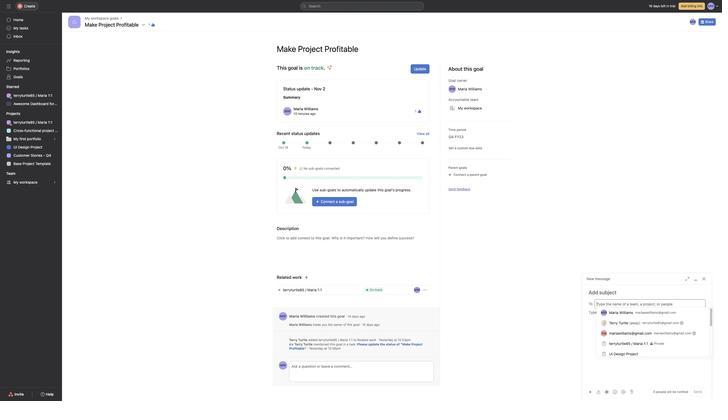 Task type: describe. For each thing, give the bounding box(es) containing it.
of inside please update the status of "make project profitable"
[[397, 343, 400, 347]]

1 vertical spatial update
[[365, 188, 377, 192]]

sub- for no
[[309, 167, 316, 171]]

1 horizontal spatial owner
[[457, 78, 467, 83]]

0 vertical spatial days
[[654, 4, 660, 8]]

williams for maria williams
[[468, 87, 482, 91]]

use
[[312, 188, 319, 192]]

2 vertical spatial maria williams link
[[289, 323, 312, 327]]

home
[[13, 18, 23, 22]]

williams for maria williams created this goal · 14 days ago
[[300, 314, 315, 319]]

1 vertical spatial owner
[[334, 323, 343, 327]]

this goal
[[464, 66, 484, 72]]

send feedback
[[449, 187, 471, 191]]

cross-functional project plan link
[[3, 127, 62, 135]]

a for sub-
[[336, 200, 338, 204]]

13
[[294, 112, 297, 116]]

awesome dashboard for new project
[[13, 102, 75, 106]]

1 vertical spatial yesterday
[[309, 347, 324, 351]]

minutes
[[298, 112, 310, 116]]

portfolios link
[[3, 65, 59, 73]]

my workspace for my workspace dropdown button
[[458, 106, 482, 110]]

invite button
[[5, 390, 27, 400]]

about this goal
[[449, 66, 484, 72]]

add billing info button
[[679, 3, 705, 10]]

billing
[[688, 4, 697, 8]]

williams for maria williams made you the owner of this goal · 14 days ago
[[299, 323, 312, 327]]

1 for the top 1 button
[[149, 23, 150, 27]]

team
[[470, 97, 479, 102]]

description
[[277, 227, 299, 231]]

1:1 inside projects element
[[48, 120, 52, 125]]

my workspace button
[[447, 104, 491, 113]]

goals
[[13, 75, 23, 79]]

maria williams button
[[447, 85, 491, 94]]

no
[[304, 167, 308, 171]]

/ down add supporting work icon
[[305, 288, 307, 292]]

view
[[417, 131, 425, 136]]

set a custom due date button
[[448, 146, 484, 151]]

mw inside latest status update element
[[285, 109, 290, 113]]

update for please
[[369, 343, 379, 347]]

show options image
[[141, 23, 145, 27]]

connect a sub-goal
[[321, 200, 354, 204]]

2 vertical spatial terryturtle85 / maria 1:1 link
[[283, 288, 356, 293]]

on track
[[370, 288, 383, 292]]

ago inside maria williams 13 minutes ago
[[310, 112, 316, 116]]

goals for my workspace goals
[[110, 16, 119, 20]]

update for status
[[297, 87, 310, 91]]

· right work
[[377, 339, 378, 342]]

status update - nov 2
[[283, 87, 325, 91]]

this up the terry turtle added terryturtle85 / maria 1:1 to related work · yesterday at 12:53pm
[[347, 323, 353, 327]]

parent
[[449, 166, 458, 170]]

terry for terry turtle added terryturtle85 / maria 1:1 to related work · yesterday at 12:53pm
[[289, 339, 298, 342]]

days inside maria williams created this goal · 14 days ago
[[352, 315, 359, 319]]

mentioned this goal in a task:
[[314, 343, 357, 347]]

base
[[13, 162, 22, 166]]

/ up 'mentioned this goal in a task:'
[[338, 339, 339, 342]]

this
[[277, 65, 287, 71]]

dialog containing new message
[[583, 274, 712, 402]]

Goal name text field
[[273, 40, 512, 58]]

connect for connect a parent goal
[[454, 173, 466, 177]]

· down terry turtle
[[307, 347, 308, 351]]

1 horizontal spatial yesterday
[[379, 339, 394, 342]]

insert an object image
[[589, 391, 592, 394]]

left
[[661, 4, 666, 8]]

my tasks link
[[3, 24, 59, 32]]

customer
[[13, 153, 30, 158]]

this up maria williams made you the owner of this goal · 14 days ago
[[330, 314, 337, 319]]

2 vertical spatial terryturtle85 / maria 1:1
[[283, 288, 322, 292]]

goals link
[[3, 73, 59, 81]]

starred element
[[0, 82, 75, 109]]

project inside please update the status of "make project profitable"
[[412, 343, 423, 347]]

0
[[654, 390, 656, 394]]

terryturtle85 / maria 1:1 link for functional
[[3, 118, 59, 127]]

expand popout to full screen image
[[686, 277, 690, 281]]

add billing info
[[681, 4, 703, 8]]

0 vertical spatial track
[[311, 65, 324, 71]]

q4 fy23 button
[[446, 132, 472, 142]]

goals for use sub-goals to automatically update this goal's progress.
[[328, 188, 337, 192]]

custom
[[457, 146, 468, 150]]

profitable"
[[289, 347, 307, 351]]

my workspace link
[[3, 178, 59, 187]]

terry turtle
[[295, 343, 313, 347]]

maria inside starred element
[[38, 93, 47, 98]]

update
[[414, 67, 426, 71]]

maria williams link for created
[[289, 314, 315, 319]]

record a video image
[[605, 390, 609, 394]]

0%
[[283, 166, 291, 171]]

2 horizontal spatial ago
[[374, 323, 380, 327]]

1 button inside latest status update element
[[414, 108, 423, 115]]

1 for 1 button inside latest status update element
[[415, 109, 417, 113]]

design
[[18, 145, 30, 149]]

terryturtle85 / maria 1:1 for functional
[[13, 120, 52, 125]]

/ inside projects element
[[36, 120, 37, 125]]

base project template link
[[3, 160, 59, 168]]

cross-
[[13, 129, 25, 133]]

at mention image
[[622, 390, 626, 394]]

search
[[309, 4, 321, 8]]

insights element
[[0, 47, 62, 82]]

awesome
[[13, 102, 29, 106]]

search button
[[300, 2, 424, 10]]

terryturtle85 down related work
[[283, 288, 304, 292]]

formatting image
[[597, 390, 601, 394]]

related work
[[277, 275, 302, 280]]

Type the name of a team, a project, or people text field
[[597, 301, 677, 307]]

accountable
[[449, 97, 470, 102]]

close image
[[702, 277, 706, 281]]

home link
[[3, 16, 59, 24]]

- for update
[[311, 87, 313, 91]]

projects button
[[0, 111, 20, 116]]

team
[[6, 171, 15, 176]]

please update the status of "make project profitable"
[[289, 343, 423, 351]]

a for parent
[[467, 173, 469, 177]]

mentioned
[[314, 343, 329, 347]]

emoji image
[[613, 390, 618, 394]]

my for my tasks link
[[13, 26, 19, 30]]

help
[[46, 393, 54, 397]]

accountable team
[[449, 97, 479, 102]]

the inside please update the status of "make project profitable"
[[380, 343, 385, 347]]

connect for connect a sub-goal
[[321, 200, 335, 204]]

hide sidebar image
[[7, 4, 11, 8]]

dashboard
[[30, 102, 49, 106]]

12:56pm
[[328, 347, 341, 351]]

cross-functional project plan
[[13, 129, 62, 133]]

my first portfolio
[[13, 137, 41, 141]]

recent
[[277, 131, 290, 136]]

is
[[299, 65, 303, 71]]

send for send feedback
[[449, 187, 456, 191]]

1:1 inside starred element
[[48, 93, 52, 98]]

turtle for terry turtle added terryturtle85 / maria 1:1 to related work · yesterday at 12:53pm
[[298, 339, 308, 342]]

work
[[369, 339, 376, 342]]

terryturtle85 inside projects element
[[13, 120, 35, 125]]

- for stories
[[43, 153, 45, 158]]

functional
[[25, 129, 41, 133]]

notified
[[678, 390, 689, 394]]

1 horizontal spatial to
[[354, 339, 357, 342]]

stories
[[31, 153, 42, 158]]

progress.
[[396, 188, 412, 192]]

see details, my workspace image
[[53, 181, 56, 184]]

terry turtle added terryturtle85 / maria 1:1 to related work · yesterday at 12:53pm
[[289, 339, 411, 342]]

reporting link
[[3, 56, 59, 65]]

portfolio
[[27, 137, 41, 141]]

insights
[[6, 49, 20, 54]]

related
[[357, 339, 369, 342]]

goal up related
[[354, 323, 360, 327]]

made
[[313, 323, 321, 327]]

all
[[426, 131, 430, 136]]

q4 fy23
[[449, 135, 464, 139]]

set
[[449, 146, 454, 150]]



Task type: vqa. For each thing, say whether or not it's contained in the screenshot.
No Sub-Goals Connected on the left
yes



Task type: locate. For each thing, give the bounding box(es) containing it.
to up 'connect a sub-goal'
[[338, 188, 341, 192]]

send feedback link
[[449, 187, 471, 192]]

1 vertical spatial connect
[[321, 200, 335, 204]]

send right notified
[[694, 390, 703, 394]]

- right stories
[[43, 153, 45, 158]]

williams up minutes
[[304, 107, 319, 111]]

update right automatically
[[365, 188, 377, 192]]

add supporting work image
[[305, 276, 309, 280]]

1 vertical spatial sub-
[[320, 188, 328, 192]]

terryturtle85 inside starred element
[[13, 93, 35, 98]]

1 vertical spatial ago
[[360, 315, 365, 319]]

1 vertical spatial maria williams link
[[289, 314, 315, 319]]

a for custom
[[455, 146, 457, 150]]

project down customer stories - q4 "link" on the top left of the page
[[23, 162, 34, 166]]

sub- right use
[[320, 188, 328, 192]]

connect a parent goal
[[454, 173, 487, 177]]

ago right minutes
[[310, 112, 316, 116]]

14 up related
[[362, 323, 366, 327]]

q4 inside "link"
[[46, 153, 51, 158]]

terry turtle link up terry turtle
[[289, 339, 308, 342]]

my left tasks
[[13, 26, 19, 30]]

terry for terry turtle
[[295, 343, 303, 347]]

summary
[[283, 95, 301, 100]]

send
[[449, 187, 456, 191], [694, 390, 703, 394]]

- inside latest status update element
[[311, 87, 313, 91]]

new
[[55, 102, 63, 106]]

first
[[19, 137, 26, 141]]

view all
[[417, 131, 430, 136]]

my tasks
[[13, 26, 28, 30]]

days up maria williams made you the owner of this goal · 14 days ago
[[352, 315, 359, 319]]

terryturtle85 / maria 1:1
[[13, 93, 52, 98], [13, 120, 52, 125], [283, 288, 322, 292]]

/ inside starred element
[[36, 93, 37, 98]]

on
[[370, 288, 374, 292]]

workspace down team
[[464, 106, 482, 110]]

task:
[[349, 343, 357, 347]]

update down work
[[369, 343, 379, 347]]

terryturtle85 / maria 1:1 link down add supporting work icon
[[283, 288, 356, 293]]

terryturtle85 / maria 1:1 link up functional
[[3, 118, 59, 127]]

terryturtle85 / maria 1:1 link
[[3, 92, 59, 100], [3, 118, 59, 127], [283, 288, 356, 293]]

0 vertical spatial update
[[297, 87, 310, 91]]

info
[[698, 4, 703, 8]]

goal up 12:56pm
[[336, 343, 343, 347]]

williams left the made
[[299, 323, 312, 327]]

0 vertical spatial owner
[[457, 78, 467, 83]]

1 vertical spatial q4
[[46, 153, 51, 158]]

1 horizontal spatial the
[[380, 343, 385, 347]]

0 vertical spatial 1
[[149, 23, 150, 27]]

my for the my workspace link
[[13, 180, 19, 185]]

0 horizontal spatial 1 button
[[147, 21, 157, 28]]

connect
[[454, 173, 466, 177], [321, 200, 335, 204]]

global element
[[0, 13, 62, 44]]

goal left is
[[288, 65, 298, 71]]

insights button
[[0, 49, 20, 54]]

my down team
[[13, 180, 19, 185]]

please
[[357, 343, 368, 347]]

terryturtle85 / maria 1:1 up functional
[[13, 120, 52, 125]]

of right status on the right of page
[[397, 343, 400, 347]]

projects element
[[0, 109, 62, 169]]

maria williams link up the made
[[289, 314, 315, 319]]

terryturtle85 up 'cross-'
[[13, 120, 35, 125]]

maria inside projects element
[[38, 120, 47, 125]]

project up stories
[[31, 145, 42, 149]]

0 vertical spatial q4
[[449, 135, 454, 139]]

terryturtle85 / maria 1:1 up awesome dashboard for new project link
[[13, 93, 52, 98]]

my inside teams element
[[13, 180, 19, 185]]

ui
[[13, 145, 17, 149]]

tasks
[[19, 26, 28, 30]]

my up make
[[85, 16, 90, 20]]

ago up work
[[374, 323, 380, 327]]

at up status on the right of page
[[394, 339, 397, 342]]

1 vertical spatial days
[[352, 315, 359, 319]]

my workspace inside dropdown button
[[458, 106, 482, 110]]

terryturtle85 / maria 1:1 for dashboard
[[13, 93, 52, 98]]

terryturtle85 up mentioned
[[319, 339, 337, 342]]

send inside send feedback link
[[449, 187, 456, 191]]

0 vertical spatial 1 button
[[147, 21, 157, 28]]

days right 16
[[654, 4, 660, 8]]

goals inside "link"
[[110, 16, 119, 20]]

0 horizontal spatial the
[[328, 323, 333, 327]]

0 horizontal spatial yesterday
[[309, 347, 324, 351]]

0 horizontal spatial -
[[43, 153, 45, 158]]

goal down automatically
[[347, 200, 354, 204]]

my down accountable
[[458, 106, 463, 110]]

set a custom due date
[[449, 146, 482, 150]]

days up work
[[367, 323, 374, 327]]

my inside projects element
[[13, 137, 19, 141]]

2 vertical spatial update
[[369, 343, 379, 347]]

workspace inside dropdown button
[[464, 106, 482, 110]]

0 horizontal spatial track
[[311, 65, 324, 71]]

terryturtle85 / maria 1:1 link up dashboard at the left of page
[[3, 92, 59, 100]]

terryturtle85 / maria 1:1 inside starred element
[[13, 93, 52, 98]]

send for send
[[694, 390, 703, 394]]

owner right you
[[334, 323, 343, 327]]

0 vertical spatial workspace
[[91, 16, 109, 20]]

.
[[324, 65, 325, 71]]

2 vertical spatial workspace
[[19, 180, 37, 185]]

status
[[386, 343, 396, 347]]

2 horizontal spatial days
[[654, 4, 660, 8]]

1 vertical spatial my workspace
[[13, 180, 37, 185]]

workspace up make
[[91, 16, 109, 20]]

/
[[36, 93, 37, 98], [36, 120, 37, 125], [305, 288, 307, 292], [338, 339, 339, 342]]

latest status update element
[[277, 80, 430, 123]]

search list box
[[300, 2, 424, 10]]

0 horizontal spatial ago
[[310, 112, 316, 116]]

project right new
[[64, 102, 75, 106]]

1 horizontal spatial my workspace
[[458, 106, 482, 110]]

0 vertical spatial in
[[667, 4, 670, 8]]

added
[[309, 339, 318, 342]]

1 vertical spatial in
[[343, 343, 346, 347]]

terry turtle link down the added
[[295, 343, 313, 347]]

0 vertical spatial the
[[328, 323, 333, 327]]

help button
[[37, 390, 57, 400]]

1 vertical spatial 1 button
[[414, 108, 423, 115]]

1 vertical spatial send
[[694, 390, 703, 394]]

0 vertical spatial turtle
[[298, 339, 308, 342]]

project right "make
[[412, 343, 423, 347]]

1 horizontal spatial ago
[[360, 315, 365, 319]]

to
[[589, 302, 593, 306]]

share button
[[699, 18, 716, 26]]

today
[[302, 146, 311, 150]]

goals up the make project profitable
[[110, 16, 119, 20]]

0 horizontal spatial connect
[[321, 200, 335, 204]]

show options image
[[423, 288, 427, 292]]

starred button
[[0, 84, 19, 89]]

williams up team
[[468, 87, 482, 91]]

/ up dashboard at the left of page
[[36, 93, 37, 98]]

owner right the goal
[[457, 78, 467, 83]]

0 vertical spatial terryturtle85 / maria 1:1 link
[[3, 92, 59, 100]]

0 horizontal spatial to
[[338, 188, 341, 192]]

1 vertical spatial terryturtle85 / maria 1:1
[[13, 120, 52, 125]]

q4 up template
[[46, 153, 51, 158]]

0 horizontal spatial my workspace
[[13, 180, 37, 185]]

0 vertical spatial to
[[338, 188, 341, 192]]

workspace inside "link"
[[91, 16, 109, 20]]

create button
[[16, 2, 39, 10]]

williams for maria williams 13 minutes ago
[[304, 107, 319, 111]]

my inside "link"
[[85, 16, 90, 20]]

yesterday down mentioned
[[309, 347, 324, 351]]

a
[[455, 146, 457, 150], [467, 173, 469, 177], [336, 200, 338, 204], [347, 343, 349, 347]]

1 vertical spatial the
[[380, 343, 385, 347]]

0 vertical spatial at
[[394, 339, 397, 342]]

send left the feedback on the top
[[449, 187, 456, 191]]

sub- right no
[[309, 167, 316, 171]]

2 vertical spatial sub-
[[339, 200, 347, 204]]

portfolios
[[13, 66, 29, 71]]

at down mentioned
[[324, 347, 327, 351]]

0 vertical spatial yesterday
[[379, 339, 394, 342]]

· up maria williams made you the owner of this goal · 14 days ago
[[346, 314, 347, 319]]

0 horizontal spatial send
[[449, 187, 456, 191]]

invite
[[14, 393, 24, 397]]

Add subject text field
[[583, 289, 712, 297]]

1 vertical spatial 1
[[415, 109, 417, 113]]

awesome dashboard for new project link
[[3, 100, 75, 108]]

goals up connect a sub-goal button
[[328, 188, 337, 192]]

maria williams link left the made
[[289, 323, 312, 327]]

parent
[[470, 173, 480, 177]]

16 days left in trial
[[649, 4, 676, 8]]

ago up related
[[360, 315, 365, 319]]

in right left
[[667, 4, 670, 8]]

1 vertical spatial workspace
[[464, 106, 482, 110]]

update right status
[[297, 87, 310, 91]]

1 vertical spatial 14
[[362, 323, 366, 327]]

about
[[449, 66, 463, 72]]

14 inside maria williams created this goal · 14 days ago
[[348, 315, 351, 319]]

ui design project link
[[3, 143, 59, 152]]

trial
[[670, 4, 676, 8]]

0 vertical spatial 14
[[348, 315, 351, 319]]

fy23
[[455, 135, 464, 139]]

williams inside dropdown button
[[468, 87, 482, 91]]

reporting
[[13, 58, 30, 63]]

0 horizontal spatial days
[[352, 315, 359, 319]]

my workspace inside teams element
[[13, 180, 37, 185]]

dialog
[[583, 274, 712, 402]]

oct 19
[[279, 146, 288, 150]]

this goal is on track .
[[277, 65, 325, 71]]

track right on
[[375, 288, 383, 292]]

team button
[[0, 171, 15, 176]]

new message
[[587, 277, 610, 281]]

track right the on
[[311, 65, 324, 71]]

· up related
[[361, 323, 362, 327]]

workspace for my workspace dropdown button
[[464, 106, 482, 110]]

0 vertical spatial connect
[[454, 173, 466, 177]]

my inside global element
[[13, 26, 19, 30]]

maria williams link up minutes
[[294, 107, 319, 111]]

maria inside maria williams dropdown button
[[458, 87, 467, 91]]

ago
[[310, 112, 316, 116], [360, 315, 365, 319], [374, 323, 380, 327]]

this left goal's
[[378, 188, 384, 192]]

2 horizontal spatial workspace
[[464, 106, 482, 110]]

workspace for the my workspace link
[[19, 180, 37, 185]]

minimize image
[[694, 277, 698, 281]]

0 horizontal spatial sub-
[[309, 167, 316, 171]]

turtle down the added
[[304, 343, 313, 347]]

1 horizontal spatial of
[[397, 343, 400, 347]]

time period
[[449, 128, 466, 132]]

1 vertical spatial track
[[375, 288, 383, 292]]

in down the terry turtle added terryturtle85 / maria 1:1 to related work · yesterday at 12:53pm
[[343, 343, 346, 347]]

terryturtle85 up awesome
[[13, 93, 35, 98]]

0 vertical spatial sub-
[[309, 167, 316, 171]]

at
[[394, 339, 397, 342], [324, 347, 327, 351]]

0 horizontal spatial workspace
[[19, 180, 37, 185]]

the left status on the right of page
[[380, 343, 385, 347]]

1 horizontal spatial in
[[667, 4, 670, 8]]

for
[[50, 102, 54, 106]]

connected
[[324, 167, 340, 171]]

0 vertical spatial terry
[[289, 339, 298, 342]]

1 horizontal spatial track
[[375, 288, 383, 292]]

terryturtle85 / maria 1:1 link for dashboard
[[3, 92, 59, 100]]

connect a sub-goal button
[[312, 197, 357, 207]]

goals for no sub-goals connected
[[316, 167, 323, 171]]

maria
[[458, 87, 467, 91], [38, 93, 47, 98], [294, 107, 303, 111], [38, 120, 47, 125], [308, 288, 317, 292], [289, 314, 299, 319], [289, 323, 298, 327], [340, 339, 348, 342]]

- inside "link"
[[43, 153, 45, 158]]

in for trial
[[667, 4, 670, 8]]

maria williams link inside latest status update element
[[294, 107, 319, 111]]

to up task:
[[354, 339, 357, 342]]

0 horizontal spatial in
[[343, 343, 346, 347]]

will
[[667, 390, 672, 394]]

my for my first portfolio link
[[13, 137, 19, 141]]

project inside starred element
[[64, 102, 75, 106]]

· yesterday at 12:56pm
[[307, 347, 341, 351]]

1 button up 'view'
[[414, 108, 423, 115]]

workspace inside teams element
[[19, 180, 37, 185]]

my left first
[[13, 137, 19, 141]]

see details, my first portfolio image
[[53, 138, 56, 141]]

terryturtle85 / maria 1:1 down add supporting work icon
[[283, 288, 322, 292]]

goals left connected
[[316, 167, 323, 171]]

please update the status of "make project profitable" link
[[289, 343, 423, 351]]

in
[[667, 4, 670, 8], [343, 343, 346, 347]]

0 vertical spatial terryturtle85 / maria 1:1
[[13, 93, 52, 98]]

0 vertical spatial my workspace
[[458, 106, 482, 110]]

inbox
[[13, 34, 23, 39]]

created
[[316, 314, 329, 319]]

1 button right show options icon at top
[[147, 21, 157, 28]]

0 horizontal spatial 14
[[348, 315, 351, 319]]

toolbar
[[587, 389, 628, 396]]

connect a parent goal button
[[446, 171, 489, 179]]

14 up maria williams made you the owner of this goal · 14 days ago
[[348, 315, 351, 319]]

base project template
[[13, 162, 51, 166]]

goal right parent
[[480, 173, 487, 177]]

maria williams link
[[294, 107, 319, 111], [289, 314, 315, 319], [289, 323, 312, 327]]

template
[[35, 162, 51, 166]]

sub- down automatically
[[339, 200, 347, 204]]

turtle
[[298, 339, 308, 342], [304, 343, 313, 347]]

my workspace for the my workspace link
[[13, 180, 37, 185]]

sub- inside button
[[339, 200, 347, 204]]

update inside please update the status of "make project profitable"
[[369, 343, 379, 347]]

1 inside latest status update element
[[415, 109, 417, 113]]

1 horizontal spatial days
[[367, 323, 374, 327]]

goals up connect a parent goal button
[[459, 166, 467, 170]]

date
[[476, 146, 482, 150]]

track
[[311, 65, 324, 71], [375, 288, 383, 292]]

2 vertical spatial ago
[[374, 323, 380, 327]]

starred
[[6, 85, 19, 89]]

inbox link
[[3, 32, 59, 41]]

of up the terry turtle added terryturtle85 / maria 1:1 to related work · yesterday at 12:53pm
[[343, 323, 346, 327]]

the right you
[[328, 323, 333, 327]]

-
[[311, 87, 313, 91], [43, 153, 45, 158]]

turtle for terry turtle
[[304, 343, 313, 347]]

0 horizontal spatial 1
[[149, 23, 150, 27]]

0 horizontal spatial of
[[343, 323, 346, 327]]

status updates
[[291, 131, 320, 136]]

q4 inside dropdown button
[[449, 135, 454, 139]]

this up 12:56pm
[[330, 343, 335, 347]]

1 vertical spatial -
[[43, 153, 45, 158]]

0 horizontal spatial q4
[[46, 153, 51, 158]]

ago inside maria williams created this goal · 14 days ago
[[360, 315, 365, 319]]

1 horizontal spatial 1 button
[[414, 108, 423, 115]]

1 vertical spatial terryturtle85 / maria 1:1 link
[[3, 118, 59, 127]]

maria williams 13 minutes ago
[[294, 107, 319, 116]]

1 vertical spatial at
[[324, 347, 327, 351]]

sub- for use
[[320, 188, 328, 192]]

- left nov 2
[[311, 87, 313, 91]]

williams up the made
[[300, 314, 315, 319]]

in for a
[[343, 343, 346, 347]]

0 vertical spatial maria williams link
[[294, 107, 319, 111]]

maria inside maria williams 13 minutes ago
[[294, 107, 303, 111]]

/ up cross-functional project plan at left top
[[36, 120, 37, 125]]

project
[[42, 129, 54, 133]]

goal up maria williams made you the owner of this goal · 14 days ago
[[338, 314, 345, 319]]

1 horizontal spatial q4
[[449, 135, 454, 139]]

send inside the send 'button'
[[694, 390, 703, 394]]

q4 down time
[[449, 135, 454, 139]]

workspace down the base project template link
[[19, 180, 37, 185]]

goal
[[449, 78, 456, 83]]

my for my workspace dropdown button
[[458, 106, 463, 110]]

yesterday up status on the right of page
[[379, 339, 394, 342]]

my inside dropdown button
[[458, 106, 463, 110]]

1 vertical spatial terry turtle link
[[295, 343, 313, 347]]

1 horizontal spatial 14
[[362, 323, 366, 327]]

1 vertical spatial to
[[354, 339, 357, 342]]

goal owner
[[449, 78, 467, 83]]

0 vertical spatial of
[[343, 323, 346, 327]]

2 vertical spatial days
[[367, 323, 374, 327]]

1 horizontal spatial workspace
[[91, 16, 109, 20]]

1 vertical spatial of
[[397, 343, 400, 347]]

feedback
[[457, 187, 471, 191]]

0 vertical spatial ago
[[310, 112, 316, 116]]

maria williams link for 13
[[294, 107, 319, 111]]

of
[[343, 323, 346, 327], [397, 343, 400, 347]]

0 horizontal spatial owner
[[334, 323, 343, 327]]

1 vertical spatial terry
[[295, 343, 303, 347]]

0 horizontal spatial at
[[324, 347, 327, 351]]

1 vertical spatial turtle
[[304, 343, 313, 347]]

1 horizontal spatial 1
[[415, 109, 417, 113]]

1 horizontal spatial at
[[394, 339, 397, 342]]

on
[[304, 65, 310, 71]]

my workspace goals
[[85, 16, 119, 20]]

turtle up terry turtle
[[298, 339, 308, 342]]

1 horizontal spatial send
[[694, 390, 703, 394]]

terryturtle85 / maria 1:1 inside projects element
[[13, 120, 52, 125]]

0 vertical spatial -
[[311, 87, 313, 91]]

share
[[706, 20, 714, 24]]

williams inside maria williams 13 minutes ago
[[304, 107, 319, 111]]

maria williams created this goal · 14 days ago
[[289, 314, 365, 319]]

projects
[[6, 111, 20, 116]]

workspace
[[91, 16, 109, 20], [464, 106, 482, 110], [19, 180, 37, 185]]

teams element
[[0, 169, 62, 188]]

0 vertical spatial terry turtle link
[[289, 339, 308, 342]]



